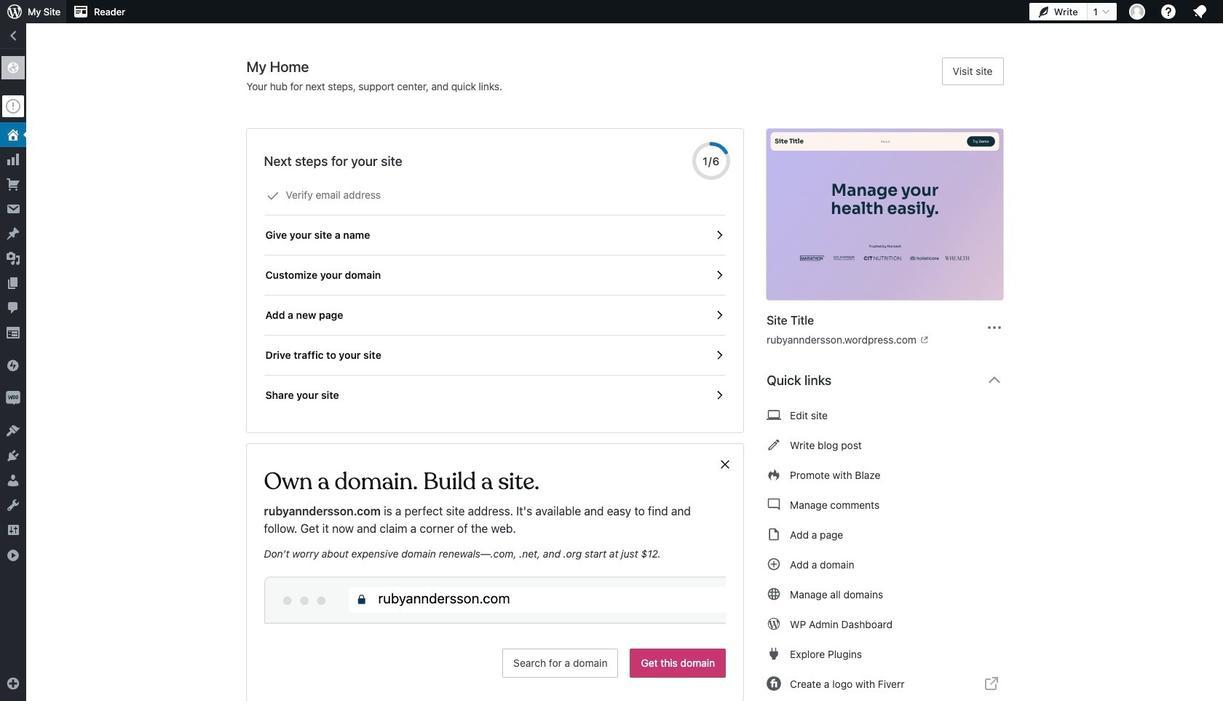 Task type: describe. For each thing, give the bounding box(es) containing it.
2 task enabled image from the top
[[713, 269, 726, 282]]

4 task enabled image from the top
[[713, 349, 726, 362]]

help image
[[1160, 3, 1178, 20]]

mode_comment image
[[767, 496, 782, 514]]

2 img image from the top
[[6, 391, 20, 406]]

edit image
[[767, 436, 782, 454]]

dismiss domain name promotion image
[[719, 456, 732, 473]]

laptop image
[[767, 406, 782, 424]]

5 task enabled image from the top
[[713, 389, 726, 402]]



Task type: locate. For each thing, give the bounding box(es) containing it.
insert_drive_file image
[[767, 526, 782, 543]]

1 vertical spatial img image
[[6, 391, 20, 406]]

1 task enabled image from the top
[[713, 229, 726, 242]]

progress bar
[[693, 142, 731, 180]]

more options for site site title image
[[987, 319, 1004, 336]]

3 task enabled image from the top
[[713, 309, 726, 322]]

img image
[[6, 358, 20, 373], [6, 391, 20, 406]]

1 img image from the top
[[6, 358, 20, 373]]

main content
[[247, 58, 1016, 701]]

0 vertical spatial img image
[[6, 358, 20, 373]]

launchpad checklist element
[[264, 176, 726, 415]]

my profile image
[[1130, 4, 1146, 20]]

manage your notifications image
[[1192, 3, 1209, 20]]

task enabled image
[[713, 229, 726, 242], [713, 269, 726, 282], [713, 309, 726, 322], [713, 349, 726, 362], [713, 389, 726, 402]]



Task type: vqa. For each thing, say whether or not it's contained in the screenshot.
"progress bar"
yes



